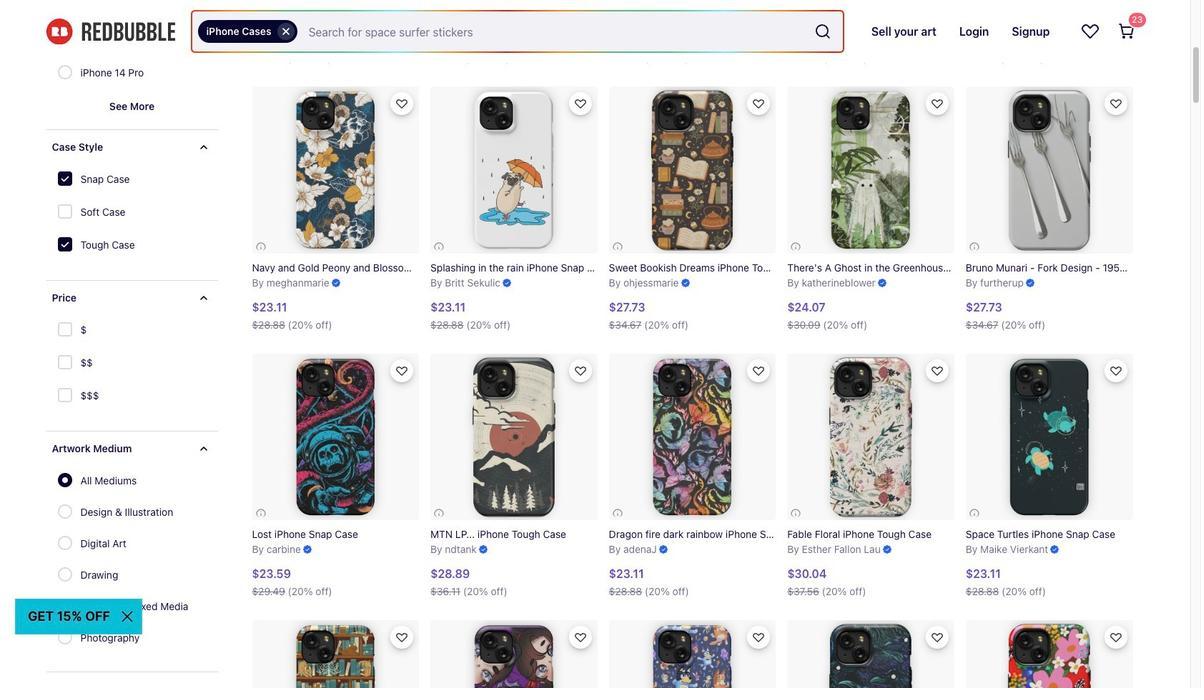 Task type: describe. For each thing, give the bounding box(es) containing it.
Search term search field
[[297, 11, 809, 52]]

price group
[[56, 315, 99, 414]]

sweet bookish dreams iphone tough case image
[[609, 87, 776, 254]]

splashing in the rain iphone snap case image
[[431, 87, 598, 254]]

case style group
[[56, 165, 135, 263]]

model option group
[[58, 0, 174, 89]]

fable floral  iphone tough case image
[[788, 354, 955, 521]]

dragon fire dark rainbow iphone snap case image
[[609, 354, 776, 521]]

flower power! iphone tough case image
[[966, 621, 1134, 689]]



Task type: locate. For each thing, give the bounding box(es) containing it.
yunmeng trio iphone snap case image
[[431, 621, 598, 689]]

None field
[[192, 11, 843, 52]]

None radio
[[58, 474, 72, 488], [58, 537, 72, 551], [58, 568, 72, 582], [58, 474, 72, 488], [58, 537, 72, 551], [58, 568, 72, 582]]

bruno munari - fork design - 1958 iphone tough case image
[[966, 87, 1134, 254]]

lost iphone snap case image
[[252, 354, 419, 521]]

None radio
[[58, 65, 72, 79], [58, 505, 72, 519], [58, 65, 72, 79], [58, 505, 72, 519]]

None checkbox
[[58, 205, 75, 222], [58, 238, 75, 255], [58, 356, 75, 373], [58, 205, 75, 222], [58, 238, 75, 255], [58, 356, 75, 373]]

there's a ghost in the greenhouse again iphone snap case image
[[788, 87, 955, 254]]

mtn lp... iphone tough case image
[[431, 354, 598, 521]]

navy and gold peony and blossom seamless pattern iphone snap case image
[[252, 87, 419, 254]]

raven pattern iphone tough case image
[[788, 621, 955, 689]]

space turtles iphone snap case image
[[966, 354, 1134, 521]]

None checkbox
[[58, 172, 75, 189], [58, 323, 75, 340], [58, 388, 75, 406], [58, 172, 75, 189], [58, 323, 75, 340], [58, 388, 75, 406]]

artwork medium option group
[[58, 466, 197, 655]]



Task type: vqa. For each thing, say whether or not it's contained in the screenshot.
top Stationery & Office
no



